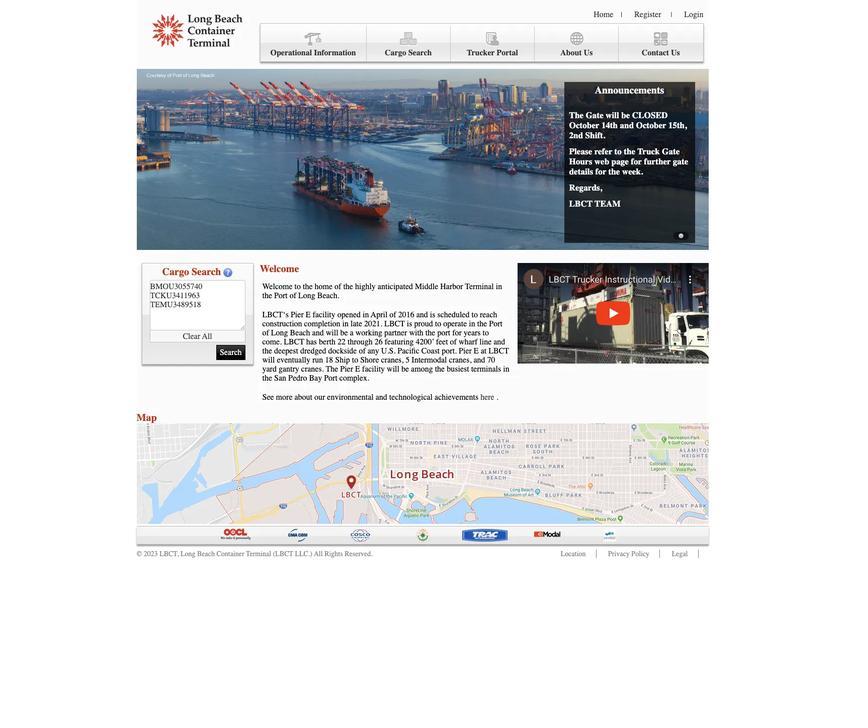 Task type: locate. For each thing, give the bounding box(es) containing it.
1 vertical spatial the
[[326, 365, 338, 374]]

the up the yard
[[263, 347, 272, 356]]

lbct
[[570, 199, 593, 209], [385, 320, 405, 329], [284, 338, 305, 347], [489, 347, 509, 356]]

0 vertical spatial beach
[[290, 329, 310, 338]]

beach
[[290, 329, 310, 338], [197, 550, 215, 559]]

see
[[263, 393, 274, 402]]

0 vertical spatial port
[[274, 292, 288, 301]]

Enter container numbers and/ or booking numbers. text field
[[150, 280, 245, 331]]

cranes, left 5
[[381, 356, 404, 365]]

us right contact
[[672, 48, 681, 57]]

1 vertical spatial cargo search
[[162, 266, 221, 278]]

0 vertical spatial cargo
[[385, 48, 407, 57]]

to left home
[[295, 282, 301, 292]]

0 horizontal spatial pier
[[291, 311, 304, 320]]

completion
[[304, 320, 341, 329]]

1 horizontal spatial is
[[430, 311, 436, 320]]

us right about
[[584, 48, 593, 57]]

1 horizontal spatial search
[[409, 48, 432, 57]]

1 horizontal spatial e
[[355, 365, 360, 374]]

long
[[299, 292, 316, 301], [271, 329, 288, 338], [181, 550, 196, 559]]

2 horizontal spatial long
[[299, 292, 316, 301]]

trucker
[[467, 48, 495, 57]]

welcome for welcome
[[260, 263, 299, 275]]

beach.
[[318, 292, 340, 301]]

pacific
[[398, 347, 420, 356]]

refer
[[595, 147, 613, 157]]

1 vertical spatial welcome
[[263, 282, 293, 292]]

of up construction
[[290, 292, 297, 301]]

cranes, down wharf
[[449, 356, 472, 365]]

0 horizontal spatial the
[[326, 365, 338, 374]]

the right run at left bottom
[[326, 365, 338, 374]]

1 horizontal spatial |
[[671, 11, 673, 19]]

cranes.
[[301, 365, 324, 374]]

shift.
[[586, 130, 606, 140]]

1 vertical spatial cargo
[[162, 266, 189, 278]]

anticipated
[[378, 282, 413, 292]]

gate inside please refer to the truck gate hours web page for further gate details for the week.
[[663, 147, 680, 157]]

1 horizontal spatial october
[[637, 120, 667, 130]]

welcome
[[260, 263, 299, 275], [263, 282, 293, 292]]

harbor
[[441, 282, 463, 292]]

1 horizontal spatial beach
[[290, 329, 310, 338]]

of down lbct's
[[263, 329, 269, 338]]

will left 5
[[387, 365, 400, 374]]

0 vertical spatial welcome
[[260, 263, 299, 275]]

berth
[[319, 338, 336, 347]]

1 horizontal spatial for
[[596, 167, 607, 177]]

2021.
[[365, 320, 383, 329]]

1 horizontal spatial us
[[672, 48, 681, 57]]

1 horizontal spatial cranes,
[[449, 356, 472, 365]]

long right the lbct,
[[181, 550, 196, 559]]

run
[[313, 356, 323, 365]]

1 vertical spatial e
[[474, 347, 479, 356]]

0 vertical spatial the
[[570, 110, 584, 120]]

0 vertical spatial cargo search
[[385, 48, 432, 57]]

0 horizontal spatial october
[[570, 120, 600, 130]]

pier down 'dockside'
[[340, 365, 353, 374]]

| left login
[[671, 11, 673, 19]]

terminal
[[465, 282, 494, 292], [246, 550, 271, 559]]

deepest
[[274, 347, 299, 356]]

gantry
[[279, 365, 299, 374]]

of left 2016
[[390, 311, 397, 320]]

port right bay at the left of the page
[[324, 374, 338, 383]]

5
[[406, 356, 410, 365]]

location link
[[561, 550, 586, 559]]

login
[[685, 10, 704, 19]]

pier right port.
[[459, 347, 472, 356]]

1 horizontal spatial be
[[402, 365, 409, 374]]

register link
[[635, 10, 662, 19]]

privacy
[[609, 550, 630, 559]]

port up line
[[489, 320, 503, 329]]

and left 70
[[474, 356, 486, 365]]

a
[[350, 329, 354, 338]]

october up truck on the top right of the page
[[637, 120, 667, 130]]

the left port
[[426, 329, 436, 338]]

gate up shift.
[[586, 110, 604, 120]]

us inside about us link
[[584, 48, 593, 57]]

be left among
[[402, 365, 409, 374]]

long down lbct's
[[271, 329, 288, 338]]

the up line
[[478, 320, 487, 329]]

will inside the gate will be closed october 14th and october 15th, 2nd shift.
[[606, 110, 620, 120]]

0 horizontal spatial is
[[407, 320, 413, 329]]

to right refer
[[615, 147, 622, 157]]

dredged
[[301, 347, 327, 356]]

0 vertical spatial e
[[306, 311, 311, 320]]

port
[[274, 292, 288, 301], [489, 320, 503, 329], [324, 374, 338, 383]]

october up please
[[570, 120, 600, 130]]

yard
[[263, 365, 277, 374]]

of
[[335, 282, 342, 292], [290, 292, 297, 301], [390, 311, 397, 320], [263, 329, 269, 338], [450, 338, 457, 347], [359, 347, 366, 356]]

register
[[635, 10, 662, 19]]

any
[[368, 347, 380, 356]]

about
[[295, 393, 313, 402]]

highly
[[355, 282, 376, 292]]

llc.)
[[295, 550, 313, 559]]

| right home
[[621, 11, 623, 19]]

details
[[570, 167, 594, 177]]

1 horizontal spatial cargo search
[[385, 48, 432, 57]]

0 horizontal spatial gate
[[586, 110, 604, 120]]

reach
[[480, 311, 498, 320]]

1 horizontal spatial gate
[[663, 147, 680, 157]]

among
[[411, 365, 433, 374]]

beach left "container" at bottom
[[197, 550, 215, 559]]

menu bar
[[260, 23, 704, 62]]

dockside
[[329, 347, 357, 356]]

the
[[570, 110, 584, 120], [326, 365, 338, 374]]

the inside the gate will be closed october 14th and october 15th, 2nd shift.
[[570, 110, 584, 120]]

be
[[622, 110, 631, 120], [341, 329, 348, 338], [402, 365, 409, 374]]

1 vertical spatial gate
[[663, 147, 680, 157]]

0 horizontal spatial us
[[584, 48, 593, 57]]

the up 2nd
[[570, 110, 584, 120]]

contact us
[[642, 48, 681, 57]]

ship
[[335, 356, 350, 365]]

terminal left (lbct
[[246, 550, 271, 559]]

and right line
[[494, 338, 506, 347]]

years
[[464, 329, 481, 338]]

2023
[[144, 550, 158, 559]]

in up reach
[[496, 282, 503, 292]]

lbct up featuring
[[385, 320, 405, 329]]

1 vertical spatial long
[[271, 329, 288, 338]]

to
[[615, 147, 622, 157], [295, 282, 301, 292], [472, 311, 478, 320], [435, 320, 442, 329], [483, 329, 489, 338], [352, 356, 359, 365]]

for right port
[[453, 329, 462, 338]]

for
[[631, 157, 642, 167], [596, 167, 607, 177], [453, 329, 462, 338]]

1 horizontal spatial long
[[271, 329, 288, 338]]

to right proud
[[435, 320, 442, 329]]

0 vertical spatial search
[[409, 48, 432, 57]]

featuring
[[385, 338, 414, 347]]

0 horizontal spatial search
[[192, 266, 221, 278]]

2nd
[[570, 130, 584, 140]]

0 horizontal spatial cargo
[[162, 266, 189, 278]]

2 vertical spatial port
[[324, 374, 338, 383]]

1 horizontal spatial terminal
[[465, 282, 494, 292]]

please
[[570, 147, 593, 157]]

map
[[137, 412, 157, 424]]

for right page
[[631, 157, 642, 167]]

be inside the gate will be closed october 14th and october 15th, 2nd shift.
[[622, 110, 631, 120]]

2 horizontal spatial be
[[622, 110, 631, 120]]

all right llc.)
[[314, 550, 323, 559]]

port up lbct's
[[274, 292, 288, 301]]

the
[[624, 147, 636, 157], [609, 167, 620, 177], [303, 282, 313, 292], [344, 282, 353, 292], [263, 292, 272, 301], [478, 320, 487, 329], [426, 329, 436, 338], [263, 347, 272, 356], [435, 365, 445, 374], [263, 374, 272, 383]]

in left late
[[343, 320, 349, 329]]

contact us link
[[619, 26, 704, 62]]

0 horizontal spatial e
[[306, 311, 311, 320]]

terminals
[[472, 365, 502, 374]]

0 horizontal spatial cranes,
[[381, 356, 404, 365]]

2 | from the left
[[671, 11, 673, 19]]

will down announcements
[[606, 110, 620, 120]]

1 horizontal spatial cargo
[[385, 48, 407, 57]]

is left 'scheduled'
[[430, 311, 436, 320]]

1 vertical spatial pier
[[459, 347, 472, 356]]

in inside welcome to the home of the highly anticipated middle harbor terminal in the port of long beach.
[[496, 282, 503, 292]]

of right home
[[335, 282, 342, 292]]

coast
[[422, 347, 440, 356]]

cargo
[[385, 48, 407, 57], [162, 266, 189, 278]]

team
[[595, 199, 621, 209]]

1 vertical spatial search
[[192, 266, 221, 278]]

0 vertical spatial terminal
[[465, 282, 494, 292]]

0 horizontal spatial all
[[202, 332, 212, 341]]

2 horizontal spatial port
[[489, 320, 503, 329]]

facility down any
[[362, 365, 385, 374]]

location
[[561, 550, 586, 559]]

is left proud
[[407, 320, 413, 329]]

e up has
[[306, 311, 311, 320]]

all right clear
[[202, 332, 212, 341]]

our
[[315, 393, 325, 402]]

will
[[606, 110, 620, 120], [326, 329, 339, 338], [263, 356, 275, 365], [387, 365, 400, 374]]

e left shore on the bottom of page
[[355, 365, 360, 374]]

1 vertical spatial facility
[[362, 365, 385, 374]]

1 vertical spatial terminal
[[246, 550, 271, 559]]

pier right lbct's
[[291, 311, 304, 320]]

0 vertical spatial long
[[299, 292, 316, 301]]

1 vertical spatial port
[[489, 320, 503, 329]]

be left closed
[[622, 110, 631, 120]]

to left reach
[[472, 311, 478, 320]]

None submit
[[216, 345, 245, 360]]

in
[[496, 282, 503, 292], [363, 311, 369, 320], [343, 320, 349, 329], [469, 320, 476, 329], [504, 365, 510, 374]]

week.
[[623, 167, 644, 177]]

2 vertical spatial pier
[[340, 365, 353, 374]]

will down come. at the left
[[263, 356, 275, 365]]

gate right truck on the top right of the page
[[663, 147, 680, 157]]

facility down beach.
[[313, 311, 336, 320]]

1 cranes, from the left
[[381, 356, 404, 365]]

22
[[338, 338, 346, 347]]

0 horizontal spatial beach
[[197, 550, 215, 559]]

terminal inside welcome to the home of the highly anticipated middle harbor terminal in the port of long beach.
[[465, 282, 494, 292]]

0 vertical spatial gate
[[586, 110, 604, 120]]

partner
[[385, 329, 408, 338]]

beach up dredged
[[290, 329, 310, 338]]

login link
[[685, 10, 704, 19]]

clear all button
[[150, 331, 245, 343]]

2 vertical spatial long
[[181, 550, 196, 559]]

here
[[481, 393, 495, 402]]

1 vertical spatial all
[[314, 550, 323, 559]]

2 cranes, from the left
[[449, 356, 472, 365]]

and up dredged
[[312, 329, 324, 338]]

has
[[306, 338, 317, 347]]

0 horizontal spatial |
[[621, 11, 623, 19]]

terminal right harbor in the top right of the page
[[465, 282, 494, 292]]

will left a
[[326, 329, 339, 338]]

1 horizontal spatial the
[[570, 110, 584, 120]]

1 us from the left
[[584, 48, 593, 57]]

lbct down regards,​
[[570, 199, 593, 209]]

0 horizontal spatial for
[[453, 329, 462, 338]]

announcements
[[595, 85, 665, 96]]

1 horizontal spatial pier
[[340, 365, 353, 374]]

2 vertical spatial e
[[355, 365, 360, 374]]

home
[[315, 282, 333, 292]]

long inside welcome to the home of the highly anticipated middle harbor terminal in the port of long beach.
[[299, 292, 316, 301]]

2 us from the left
[[672, 48, 681, 57]]

1 vertical spatial be
[[341, 329, 348, 338]]

0 vertical spatial all
[[202, 332, 212, 341]]

and right 2016
[[417, 311, 428, 320]]

page
[[612, 157, 629, 167]]

0 vertical spatial be
[[622, 110, 631, 120]]

search inside 'cargo search' link
[[409, 48, 432, 57]]

us inside the contact us link
[[672, 48, 681, 57]]

0 horizontal spatial facility
[[313, 311, 336, 320]]

welcome inside welcome to the home of the highly anticipated middle harbor terminal in the port of long beach.
[[263, 282, 293, 292]]

1 horizontal spatial facility
[[362, 365, 385, 374]]

0 horizontal spatial long
[[181, 550, 196, 559]]

be left a
[[341, 329, 348, 338]]

long left beach.
[[299, 292, 316, 301]]

for right details in the top right of the page
[[596, 167, 607, 177]]

0 horizontal spatial port
[[274, 292, 288, 301]]

e left at
[[474, 347, 479, 356]]

and
[[417, 311, 428, 320], [312, 329, 324, 338], [494, 338, 506, 347], [474, 356, 486, 365], [376, 393, 388, 402]]



Task type: vqa. For each thing, say whether or not it's contained in the screenshot.
week.
yes



Task type: describe. For each thing, give the bounding box(es) containing it.
rights
[[325, 550, 343, 559]]

2 horizontal spatial e
[[474, 347, 479, 356]]

to inside please refer to the truck gate hours web page for further gate details for the week.
[[615, 147, 622, 157]]

1 horizontal spatial all
[[314, 550, 323, 559]]

about us
[[561, 48, 593, 57]]

come.
[[263, 338, 282, 347]]

0 horizontal spatial terminal
[[246, 550, 271, 559]]

lbct's
[[263, 311, 289, 320]]

port inside welcome to the home of the highly anticipated middle harbor terminal in the port of long beach.
[[274, 292, 288, 301]]

operational information
[[271, 48, 356, 57]]

further
[[645, 157, 671, 167]]

intermodal
[[412, 356, 447, 365]]

70
[[488, 356, 496, 365]]

opened
[[338, 311, 361, 320]]

the right among
[[435, 365, 445, 374]]

privacy policy link
[[609, 550, 650, 559]]

middle
[[415, 282, 439, 292]]

port.
[[442, 347, 457, 356]]

welcome to the home of the highly anticipated middle harbor terminal in the port of long beach.
[[263, 282, 503, 301]]

home
[[594, 10, 614, 19]]

more
[[276, 393, 293, 402]]

portal
[[497, 48, 519, 57]]

please refer to the truck gate hours web page for further gate details for the week.
[[570, 147, 689, 177]]

1 horizontal spatial port
[[324, 374, 338, 383]]

cargo search link
[[367, 26, 451, 62]]

legal link
[[672, 550, 688, 559]]

information
[[314, 48, 356, 57]]

2 october from the left
[[637, 120, 667, 130]]

wharf
[[459, 338, 478, 347]]

lbct team
[[570, 199, 621, 209]]

eventually
[[277, 356, 311, 365]]

4200'
[[416, 338, 435, 347]]

container
[[217, 550, 244, 559]]

proud
[[415, 320, 433, 329]]

the left truck on the top right of the page
[[624, 147, 636, 157]]

lbct's pier e facility opened in april of 2016 and is scheduled to reach construction completion in late 2021.  lbct is proud to operate in the port of long beach and will be a working partner with the port for years to come.  lbct has berth 22 through 26 featuring 4200' feet of wharf line and the deepest dredged dockside of any u.s. pacific coast port. pier e at lbct will eventually run 18 ship to shore cranes, 5 intermodal cranes, and 70 yard gantry cranes. the pier e facility will be among the busiest terminals in the san pedro bay port complex.
[[263, 311, 510, 383]]

.
[[497, 393, 499, 402]]

© 2023 lbct, long beach container terminal (lbct llc.) all rights reserved.
[[137, 550, 373, 559]]

clear
[[183, 332, 200, 341]]

pedro
[[289, 374, 307, 383]]

15th,
[[669, 120, 687, 130]]

busiest
[[447, 365, 470, 374]]

beach inside lbct's pier e facility opened in april of 2016 and is scheduled to reach construction completion in late 2021.  lbct is proud to operate in the port of long beach and will be a working partner with the port for years to come.  lbct has berth 22 through 26 featuring 4200' feet of wharf line and the deepest dredged dockside of any u.s. pacific coast port. pier e at lbct will eventually run 18 ship to shore cranes, 5 intermodal cranes, and 70 yard gantry cranes. the pier e facility will be among the busiest terminals in the san pedro bay port complex.
[[290, 329, 310, 338]]

gate inside the gate will be closed october 14th and october 15th, 2nd shift.
[[586, 110, 604, 120]]

(lbct
[[273, 550, 294, 559]]

san
[[274, 374, 286, 383]]

the left home
[[303, 282, 313, 292]]

the left week.
[[609, 167, 620, 177]]

18
[[325, 356, 333, 365]]

hours
[[570, 157, 593, 167]]

lbct right at
[[489, 347, 509, 356]]

0 vertical spatial facility
[[313, 311, 336, 320]]

web
[[595, 157, 610, 167]]

long inside lbct's pier e facility opened in april of 2016 and is scheduled to reach construction completion in late 2021.  lbct is proud to operate in the port of long beach and will be a working partner with the port for years to come.  lbct has berth 22 through 26 featuring 4200' feet of wharf line and the deepest dredged dockside of any u.s. pacific coast port. pier e at lbct will eventually run 18 ship to shore cranes, 5 intermodal cranes, and 70 yard gantry cranes. the pier e facility will be among the busiest terminals in the san pedro bay port complex.
[[271, 329, 288, 338]]

achievements
[[435, 393, 479, 402]]

u.s.
[[382, 347, 396, 356]]

in right 70
[[504, 365, 510, 374]]

2 horizontal spatial for
[[631, 157, 642, 167]]

1 vertical spatial beach
[[197, 550, 215, 559]]

to inside welcome to the home of the highly anticipated middle harbor terminal in the port of long beach.
[[295, 282, 301, 292]]

privacy policy
[[609, 550, 650, 559]]

environmental
[[327, 393, 374, 402]]

14th and
[[602, 120, 634, 130]]

2 horizontal spatial pier
[[459, 347, 472, 356]]

clear all
[[183, 332, 212, 341]]

policy
[[632, 550, 650, 559]]

in right 'operate'
[[469, 320, 476, 329]]

us for contact us
[[672, 48, 681, 57]]

1 | from the left
[[621, 11, 623, 19]]

for inside lbct's pier e facility opened in april of 2016 and is scheduled to reach construction completion in late 2021.  lbct is proud to operate in the port of long beach and will be a working partner with the port for years to come.  lbct has berth 22 through 26 featuring 4200' feet of wharf line and the deepest dredged dockside of any u.s. pacific coast port. pier e at lbct will eventually run 18 ship to shore cranes, 5 intermodal cranes, and 70 yard gantry cranes. the pier e facility will be among the busiest terminals in the san pedro bay port complex.
[[453, 329, 462, 338]]

and left 'technological'
[[376, 393, 388, 402]]

scheduled
[[438, 311, 470, 320]]

in right late
[[363, 311, 369, 320]]

here link
[[481, 393, 495, 402]]

lbct,
[[160, 550, 179, 559]]

late
[[351, 320, 363, 329]]

to right years
[[483, 329, 489, 338]]

the up lbct's
[[263, 292, 272, 301]]

lbct left has
[[284, 338, 305, 347]]

trucker portal link
[[451, 26, 535, 62]]

technological
[[390, 393, 433, 402]]

2 vertical spatial be
[[402, 365, 409, 374]]

of right feet
[[450, 338, 457, 347]]

gate
[[673, 157, 689, 167]]

with
[[410, 329, 424, 338]]

us for about us
[[584, 48, 593, 57]]

the inside lbct's pier e facility opened in april of 2016 and is scheduled to reach construction completion in late 2021.  lbct is proud to operate in the port of long beach and will be a working partner with the port for years to come.  lbct has berth 22 through 26 featuring 4200' feet of wharf line and the deepest dredged dockside of any u.s. pacific coast port. pier e at lbct will eventually run 18 ship to shore cranes, 5 intermodal cranes, and 70 yard gantry cranes. the pier e facility will be among the busiest terminals in the san pedro bay port complex.
[[326, 365, 338, 374]]

complex.
[[340, 374, 370, 383]]

bay
[[309, 374, 322, 383]]

see more about our environmental and technological achievements here .
[[263, 393, 499, 402]]

april
[[371, 311, 388, 320]]

menu bar containing operational information
[[260, 23, 704, 62]]

reserved.
[[345, 550, 373, 559]]

regards,​
[[570, 183, 603, 193]]

the left san
[[263, 374, 272, 383]]

operate
[[444, 320, 467, 329]]

working
[[356, 329, 383, 338]]

closed
[[633, 110, 668, 120]]

all inside button
[[202, 332, 212, 341]]

to right ship
[[352, 356, 359, 365]]

0 horizontal spatial be
[[341, 329, 348, 338]]

welcome for welcome to the home of the highly anticipated middle harbor terminal in the port of long beach.
[[263, 282, 293, 292]]

1 october from the left
[[570, 120, 600, 130]]

of left any
[[359, 347, 366, 356]]

port
[[438, 329, 451, 338]]

2016
[[399, 311, 415, 320]]

about
[[561, 48, 582, 57]]

0 vertical spatial pier
[[291, 311, 304, 320]]

0 horizontal spatial cargo search
[[162, 266, 221, 278]]

the left highly
[[344, 282, 353, 292]]

legal
[[672, 550, 688, 559]]

contact
[[642, 48, 670, 57]]

construction
[[263, 320, 302, 329]]



